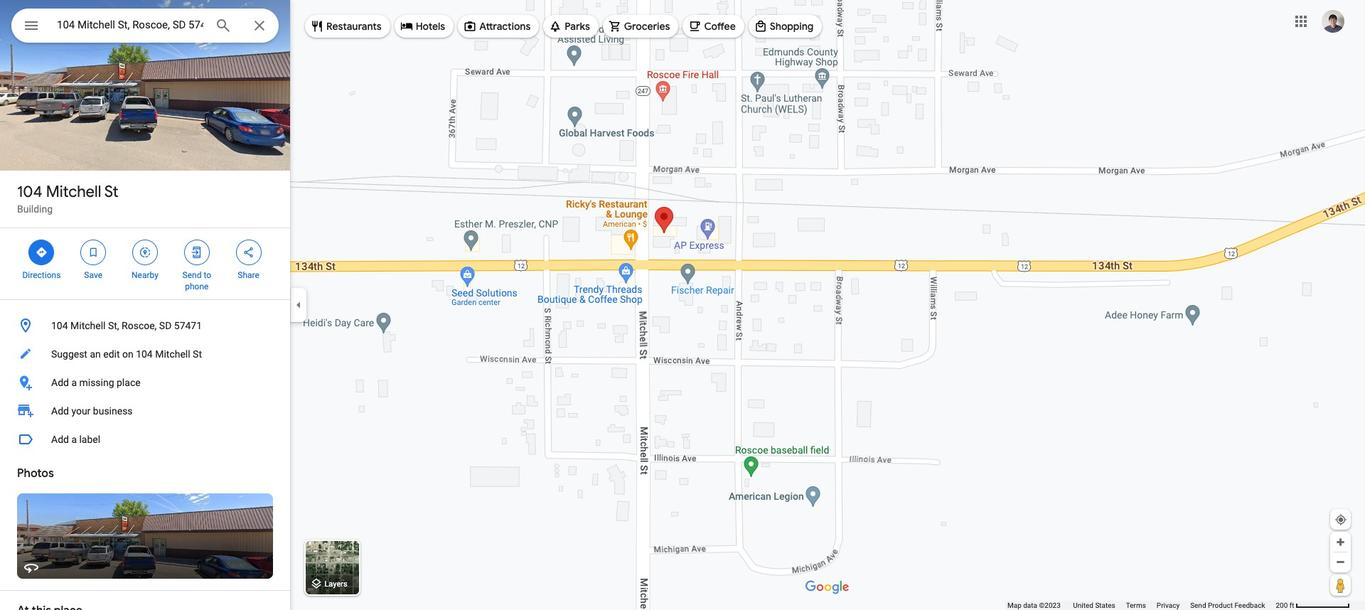 Task type: locate. For each thing, give the bounding box(es) containing it.
mitchell down sd
[[155, 349, 190, 360]]

a
[[71, 377, 77, 388], [71, 434, 77, 445]]

attractions
[[480, 20, 531, 33]]

1 a from the top
[[71, 377, 77, 388]]

add
[[51, 377, 69, 388], [51, 405, 69, 417], [51, 434, 69, 445]]

104 right on
[[136, 349, 153, 360]]

2 add from the top
[[51, 405, 69, 417]]

104
[[17, 182, 42, 202], [51, 320, 68, 332], [136, 349, 153, 360]]

1 horizontal spatial 104
[[51, 320, 68, 332]]

map data ©2023
[[1008, 602, 1063, 610]]

st,
[[108, 320, 119, 332]]

mitchell left st,
[[70, 320, 106, 332]]

footer containing map data ©2023
[[1008, 601, 1277, 610]]

st
[[104, 182, 119, 202], [193, 349, 202, 360]]

add left label
[[51, 434, 69, 445]]

1 vertical spatial a
[[71, 434, 77, 445]]

add left your
[[51, 405, 69, 417]]

send inside send to phone
[[183, 270, 202, 280]]

restaurants button
[[305, 9, 390, 43]]

add inside 'link'
[[51, 405, 69, 417]]

None field
[[57, 16, 203, 33]]

2 vertical spatial add
[[51, 434, 69, 445]]

mitchell for st,
[[70, 320, 106, 332]]

0 horizontal spatial st
[[104, 182, 119, 202]]

1 vertical spatial st
[[193, 349, 202, 360]]

1 vertical spatial add
[[51, 405, 69, 417]]

add down suggest
[[51, 377, 69, 388]]

add a label button
[[0, 425, 290, 454]]

product
[[1209, 602, 1234, 610]]

parks
[[565, 20, 590, 33]]

place
[[117, 377, 141, 388]]

1 horizontal spatial send
[[1191, 602, 1207, 610]]

label
[[79, 434, 100, 445]]

a for missing
[[71, 377, 77, 388]]

show your location image
[[1335, 514, 1348, 526]]

1 horizontal spatial st
[[193, 349, 202, 360]]

1 vertical spatial 104
[[51, 320, 68, 332]]

a left missing
[[71, 377, 77, 388]]

save
[[84, 270, 102, 280]]

104 mitchell st building
[[17, 182, 119, 215]]

sd
[[159, 320, 172, 332]]

send to phone
[[183, 270, 211, 292]]

add a missing place
[[51, 377, 141, 388]]

send inside button
[[1191, 602, 1207, 610]]

google account: nolan park  
(nolan.park@adept.ai) image
[[1322, 10, 1345, 32]]

terms button
[[1127, 601, 1147, 610]]

shopping
[[770, 20, 814, 33]]

feedback
[[1235, 602, 1266, 610]]

200 ft
[[1277, 602, 1295, 610]]

nearby
[[132, 270, 159, 280]]

1 vertical spatial mitchell
[[70, 320, 106, 332]]

200
[[1277, 602, 1289, 610]]

send for send product feedback
[[1191, 602, 1207, 610]]

0 vertical spatial mitchell
[[46, 182, 101, 202]]

0 vertical spatial send
[[183, 270, 202, 280]]

on
[[122, 349, 134, 360]]

send left product
[[1191, 602, 1207, 610]]

send for send to phone
[[183, 270, 202, 280]]

groceries button
[[603, 9, 679, 43]]

1 vertical spatial send
[[1191, 602, 1207, 610]]

104 Mitchell St, Roscoe, SD 57471 field
[[11, 9, 279, 43]]

104 up suggest
[[51, 320, 68, 332]]

to
[[204, 270, 211, 280]]

hotels button
[[395, 9, 454, 43]]

0 horizontal spatial send
[[183, 270, 202, 280]]

send up phone on the left top of the page
[[183, 270, 202, 280]]

your
[[71, 405, 91, 417]]

0 vertical spatial st
[[104, 182, 119, 202]]

104 up building
[[17, 182, 42, 202]]

2 vertical spatial mitchell
[[155, 349, 190, 360]]

terms
[[1127, 602, 1147, 610]]

phone
[[185, 282, 209, 292]]

57471
[[174, 320, 202, 332]]

privacy button
[[1157, 601, 1180, 610]]

0 horizontal spatial 104
[[17, 182, 42, 202]]

attractions button
[[458, 9, 539, 43]]

0 vertical spatial a
[[71, 377, 77, 388]]

0 vertical spatial add
[[51, 377, 69, 388]]

0 vertical spatial 104
[[17, 182, 42, 202]]

add your business
[[51, 405, 133, 417]]

 search field
[[11, 9, 279, 46]]

1 add from the top
[[51, 377, 69, 388]]

a left label
[[71, 434, 77, 445]]


[[35, 245, 48, 260]]

send
[[183, 270, 202, 280], [1191, 602, 1207, 610]]

mitchell inside 104 mitchell st building
[[46, 182, 101, 202]]

2 a from the top
[[71, 434, 77, 445]]

privacy
[[1157, 602, 1180, 610]]

2 horizontal spatial 104
[[136, 349, 153, 360]]

mitchell
[[46, 182, 101, 202], [70, 320, 106, 332], [155, 349, 190, 360]]

3 add from the top
[[51, 434, 69, 445]]

footer
[[1008, 601, 1277, 610]]

104 inside 104 mitchell st building
[[17, 182, 42, 202]]

mitchell up building
[[46, 182, 101, 202]]

104 for st
[[17, 182, 42, 202]]

104 mitchell st, roscoe, sd 57471 button
[[0, 312, 290, 340]]

a for label
[[71, 434, 77, 445]]

add your business link
[[0, 397, 290, 425]]



Task type: describe. For each thing, give the bounding box(es) containing it.
zoom in image
[[1336, 537, 1347, 548]]

united
[[1074, 602, 1094, 610]]

©2023
[[1040, 602, 1061, 610]]

roscoe,
[[122, 320, 157, 332]]

data
[[1024, 602, 1038, 610]]

104 mitchell st, roscoe, sd 57471
[[51, 320, 202, 332]]

building
[[17, 203, 53, 215]]

suggest an edit on 104 mitchell st
[[51, 349, 202, 360]]

add for add a missing place
[[51, 377, 69, 388]]

an
[[90, 349, 101, 360]]

suggest
[[51, 349, 87, 360]]


[[190, 245, 203, 260]]

st inside button
[[193, 349, 202, 360]]

 button
[[11, 9, 51, 46]]

directions
[[22, 270, 61, 280]]

send product feedback
[[1191, 602, 1266, 610]]

st inside 104 mitchell st building
[[104, 182, 119, 202]]

shopping button
[[749, 9, 823, 43]]

google maps element
[[0, 0, 1366, 610]]

104 for st,
[[51, 320, 68, 332]]


[[242, 245, 255, 260]]

coffee button
[[683, 9, 745, 43]]

none field inside 104 mitchell st, roscoe, sd 57471 field
[[57, 16, 203, 33]]


[[139, 245, 152, 260]]

add a missing place button
[[0, 368, 290, 397]]


[[23, 16, 40, 36]]

add a label
[[51, 434, 100, 445]]

add for add your business
[[51, 405, 69, 417]]

footer inside google maps element
[[1008, 601, 1277, 610]]

united states button
[[1074, 601, 1116, 610]]

missing
[[79, 377, 114, 388]]

collapse side panel image
[[291, 297, 307, 313]]

ft
[[1290, 602, 1295, 610]]

mitchell for st
[[46, 182, 101, 202]]

edit
[[103, 349, 120, 360]]

suggest an edit on 104 mitchell st button
[[0, 340, 290, 368]]

2 vertical spatial 104
[[136, 349, 153, 360]]

map
[[1008, 602, 1022, 610]]

photos
[[17, 467, 54, 481]]

restaurants
[[327, 20, 382, 33]]

show street view coverage image
[[1331, 575, 1352, 596]]

business
[[93, 405, 133, 417]]

share
[[238, 270, 260, 280]]

200 ft button
[[1277, 602, 1351, 610]]

united states
[[1074, 602, 1116, 610]]


[[87, 245, 100, 260]]

parks button
[[544, 9, 599, 43]]

zoom out image
[[1336, 557, 1347, 568]]

states
[[1096, 602, 1116, 610]]

add for add a label
[[51, 434, 69, 445]]

coffee
[[705, 20, 736, 33]]

layers
[[325, 580, 348, 589]]

actions for 104 mitchell st region
[[0, 228, 290, 299]]

104 mitchell st main content
[[0, 0, 290, 610]]

send product feedback button
[[1191, 601, 1266, 610]]

hotels
[[416, 20, 445, 33]]

groceries
[[624, 20, 670, 33]]



Task type: vqa. For each thing, say whether or not it's contained in the screenshot.
label's A
yes



